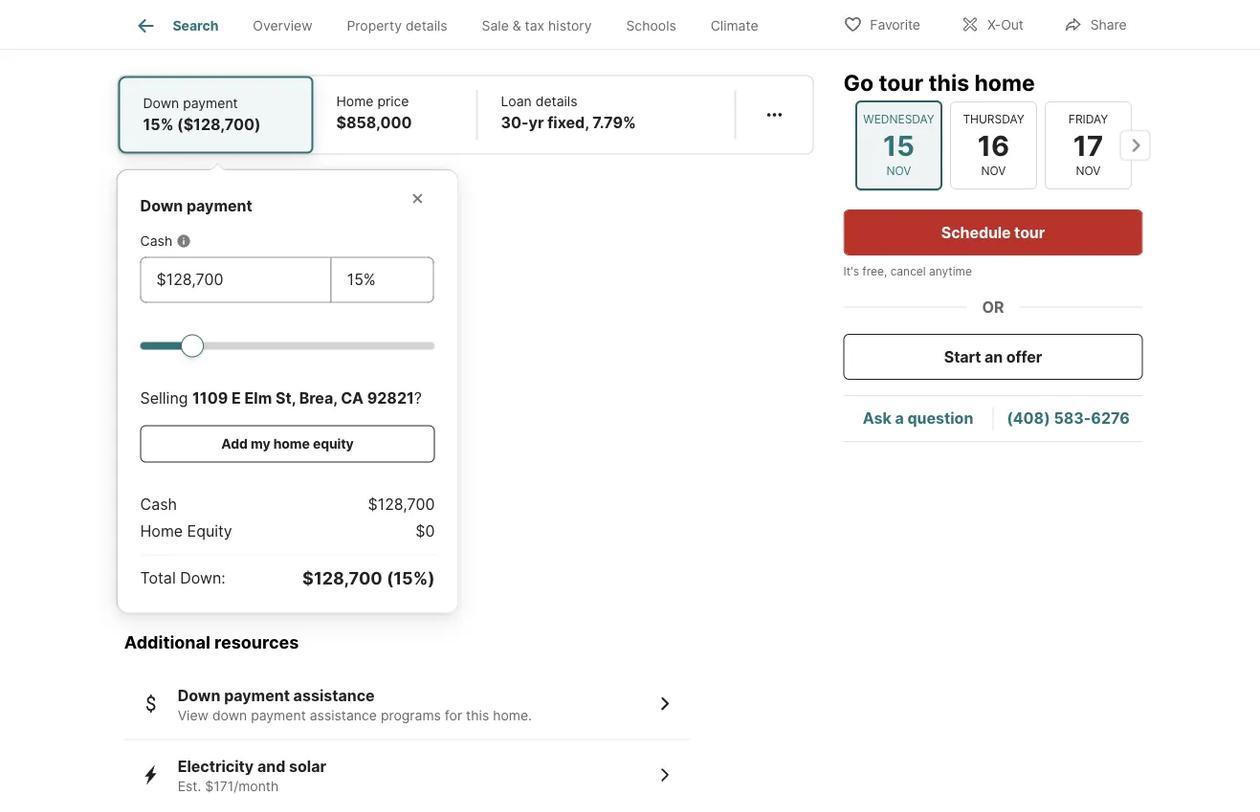 Task type: vqa. For each thing, say whether or not it's contained in the screenshot.
anytime
yes



Task type: locate. For each thing, give the bounding box(es) containing it.
property
[[347, 17, 402, 34]]

my
[[251, 436, 271, 453]]

this right for
[[466, 708, 489, 724]]

it's free, cancel anytime
[[844, 265, 973, 279]]

add my home equity
[[221, 436, 354, 453]]

(408) 583-6276 link
[[1007, 409, 1130, 428]]

price
[[378, 94, 409, 110]]

none text field inside $128,700 (15%) tooltip
[[347, 269, 418, 292]]

free,
[[863, 265, 888, 279]]

1 vertical spatial cash
[[140, 496, 177, 514]]

0 vertical spatial details
[[406, 17, 448, 34]]

schedule tour
[[942, 223, 1046, 242]]

1 vertical spatial home
[[140, 523, 183, 541]]

schools tab
[[609, 3, 694, 49]]

0 horizontal spatial home
[[140, 523, 183, 541]]

details right the property
[[406, 17, 448, 34]]

mortgage insurance link
[[140, 24, 286, 42]]

0 horizontal spatial details
[[406, 17, 448, 34]]

down for down payment
[[140, 197, 183, 216]]

cash down down payment
[[140, 233, 172, 250]]

payment inside down payment 15% ($128,700)
[[183, 96, 238, 112]]

anytime
[[930, 265, 973, 279]]

nov inside thursday 16 nov
[[981, 164, 1006, 178]]

payment inside $128,700 (15%) tooltip
[[187, 197, 253, 216]]

$128,700 up $0
[[368, 496, 435, 514]]

property details
[[347, 17, 448, 34]]

home inside $128,700 (15%) tooltip
[[140, 523, 183, 541]]

0 vertical spatial down
[[143, 96, 179, 112]]

1 vertical spatial home
[[274, 436, 310, 453]]

details inside tab
[[406, 17, 448, 34]]

nov down 16
[[981, 164, 1006, 178]]

0 horizontal spatial home
[[274, 436, 310, 453]]

payment up down
[[224, 687, 290, 705]]

0 vertical spatial this
[[929, 69, 970, 96]]

tab list
[[117, 0, 791, 49]]

offer
[[1007, 348, 1043, 366]]

next image
[[1121, 130, 1151, 161]]

Down Payment Slider range field
[[140, 334, 435, 357]]

details for loan details 30-yr fixed, 7.79%
[[536, 94, 578, 110]]

583-
[[1054, 409, 1092, 428]]

$128,700
[[368, 496, 435, 514], [303, 568, 383, 589]]

wednesday 15 nov
[[863, 112, 935, 178]]

home up total at left bottom
[[140, 523, 183, 541]]

0 vertical spatial home
[[336, 94, 374, 110]]

None button
[[855, 100, 943, 191], [950, 101, 1037, 190], [1045, 101, 1132, 190], [855, 100, 943, 191], [950, 101, 1037, 190], [1045, 101, 1132, 190]]

3 nov from the left
[[1076, 164, 1101, 178]]

e
[[232, 390, 241, 408]]

2 vertical spatial down
[[178, 687, 221, 705]]

payment right down
[[251, 708, 306, 724]]

solar
[[289, 758, 326, 777]]

2 cash from the top
[[140, 496, 177, 514]]

mortgage insurance
[[140, 24, 286, 42]]

go tour this home
[[844, 69, 1036, 96]]

nov inside wednesday 15 nov
[[887, 164, 911, 178]]

down up view
[[178, 687, 221, 705]]

home
[[975, 69, 1036, 96], [274, 436, 310, 453]]

0 vertical spatial tour
[[879, 69, 924, 96]]

details inside loan details 30-yr fixed, 7.79%
[[536, 94, 578, 110]]

cash
[[140, 233, 172, 250], [140, 496, 177, 514]]

0 vertical spatial $128,700
[[368, 496, 435, 514]]

1 horizontal spatial details
[[536, 94, 578, 110]]

1 vertical spatial down
[[140, 197, 183, 216]]

assistance
[[294, 687, 375, 705], [310, 708, 377, 724]]

down inside down payment assistance view down payment assistance programs for this home.
[[178, 687, 221, 705]]

0 horizontal spatial this
[[466, 708, 489, 724]]

1 horizontal spatial tour
[[1015, 223, 1046, 242]]

schedule
[[942, 223, 1011, 242]]

$858,000
[[336, 114, 412, 132]]

payment for down payment assistance view down payment assistance programs for this home.
[[224, 687, 290, 705]]

down
[[143, 96, 179, 112], [140, 197, 183, 216], [178, 687, 221, 705]]

tab list containing search
[[117, 0, 791, 49]]

home right "my"
[[274, 436, 310, 453]]

down inside $128,700 (15%) tooltip
[[140, 197, 183, 216]]

down up 15%
[[143, 96, 179, 112]]

details up fixed,
[[536, 94, 578, 110]]

0 vertical spatial home
[[975, 69, 1036, 96]]

$456
[[420, 24, 459, 42]]

17
[[1073, 129, 1104, 162]]

property details tab
[[330, 3, 465, 49]]

1 vertical spatial tour
[[1015, 223, 1046, 242]]

share
[[1091, 17, 1127, 33]]

loan details 30-yr fixed, 7.79%
[[501, 94, 636, 132]]

?
[[414, 390, 422, 408]]

sale
[[482, 17, 509, 34]]

nov
[[887, 164, 911, 178], [981, 164, 1006, 178], [1076, 164, 1101, 178]]

ask
[[863, 409, 892, 428]]

down down 15%
[[140, 197, 183, 216]]

home inside home price $858,000
[[336, 94, 374, 110]]

1 vertical spatial assistance
[[310, 708, 377, 724]]

1 vertical spatial $128,700
[[303, 568, 383, 589]]

payment down ($128,700)
[[187, 197, 253, 216]]

1 horizontal spatial home
[[336, 94, 374, 110]]

0 horizontal spatial tour
[[879, 69, 924, 96]]

1 vertical spatial details
[[536, 94, 578, 110]]

add my home equity button
[[140, 426, 435, 463]]

tour inside button
[[1015, 223, 1046, 242]]

out
[[1002, 17, 1024, 33]]

x-out
[[988, 17, 1024, 33]]

this up thursday
[[929, 69, 970, 96]]

None text field
[[347, 269, 418, 292]]

nov down 17
[[1076, 164, 1101, 178]]

&
[[513, 17, 521, 34]]

1 horizontal spatial nov
[[981, 164, 1006, 178]]

resources
[[214, 633, 299, 654]]

7.79%
[[593, 114, 636, 132]]

home up $858,000
[[336, 94, 374, 110]]

payment for down payment
[[187, 197, 253, 216]]

2 nov from the left
[[981, 164, 1006, 178]]

programs
[[381, 708, 441, 724]]

nov for 16
[[981, 164, 1006, 178]]

tour right schedule
[[1015, 223, 1046, 242]]

down for down payment assistance view down payment assistance programs for this home.
[[178, 687, 221, 705]]

0 horizontal spatial nov
[[887, 164, 911, 178]]

nov down 15
[[887, 164, 911, 178]]

2 horizontal spatial nov
[[1076, 164, 1101, 178]]

payment
[[183, 96, 238, 112], [187, 197, 253, 216], [224, 687, 290, 705], [251, 708, 306, 724]]

nov inside friday 17 nov
[[1076, 164, 1101, 178]]

cash up home equity
[[140, 496, 177, 514]]

home inside button
[[274, 436, 310, 453]]

sale & tax history
[[482, 17, 592, 34]]

tour up wednesday
[[879, 69, 924, 96]]

this
[[929, 69, 970, 96], [466, 708, 489, 724]]

down inside down payment 15% ($128,700)
[[143, 96, 179, 112]]

and
[[257, 758, 286, 777]]

1 vertical spatial this
[[466, 708, 489, 724]]

or
[[983, 298, 1005, 316]]

view
[[178, 708, 209, 724]]

this inside down payment assistance view down payment assistance programs for this home.
[[466, 708, 489, 724]]

down for down payment 15% ($128,700)
[[143, 96, 179, 112]]

$0
[[416, 523, 435, 541]]

1 nov from the left
[[887, 164, 911, 178]]

$128,700 for $128,700 (15%)
[[303, 568, 383, 589]]

payment up ($128,700)
[[183, 96, 238, 112]]

home up thursday
[[975, 69, 1036, 96]]

details
[[406, 17, 448, 34], [536, 94, 578, 110]]

x-out button
[[945, 4, 1040, 44]]

$128,700 left (15%)
[[303, 568, 383, 589]]

tour
[[879, 69, 924, 96], [1015, 223, 1046, 242]]

0 vertical spatial cash
[[140, 233, 172, 250]]

home equity
[[140, 523, 232, 541]]

6276
[[1092, 409, 1130, 428]]

total down:
[[140, 570, 226, 588]]

additional
[[124, 633, 211, 654]]

1 horizontal spatial home
[[975, 69, 1036, 96]]

details for property details
[[406, 17, 448, 34]]

none text field inside $128,700 (15%) tooltip
[[157, 269, 316, 292]]

yr
[[529, 114, 544, 132]]

home
[[336, 94, 374, 110], [140, 523, 183, 541]]

wednesday
[[863, 112, 935, 126]]

an
[[985, 348, 1003, 366]]

15
[[883, 129, 915, 162]]

None text field
[[157, 269, 316, 292]]



Task type: describe. For each thing, give the bounding box(es) containing it.
cancel
[[891, 265, 926, 279]]

down:
[[180, 570, 226, 588]]

share button
[[1048, 4, 1144, 44]]

ask a question
[[863, 409, 974, 428]]

search
[[173, 17, 219, 34]]

payment for down payment 15% ($128,700)
[[183, 96, 238, 112]]

friday 17 nov
[[1069, 112, 1108, 178]]

climate tab
[[694, 3, 776, 49]]

start an offer button
[[844, 334, 1144, 380]]

equity
[[313, 436, 354, 453]]

favorite button
[[827, 4, 937, 44]]

0 vertical spatial assistance
[[294, 687, 375, 705]]

favorite
[[871, 17, 921, 33]]

a
[[896, 409, 904, 428]]

(15%)
[[387, 568, 435, 589]]

1 cash from the top
[[140, 233, 172, 250]]

tour for schedule
[[1015, 223, 1046, 242]]

home.
[[493, 708, 532, 724]]

tax
[[525, 17, 545, 34]]

history
[[549, 17, 592, 34]]

climate
[[711, 17, 759, 34]]

electricity and solar button
[[124, 741, 691, 795]]

home for home price $858,000
[[336, 94, 374, 110]]

go
[[844, 69, 874, 96]]

insurance
[[215, 24, 286, 42]]

electricity and solar
[[178, 758, 326, 777]]

question
[[908, 409, 974, 428]]

down payment assistance view down payment assistance programs for this home.
[[178, 687, 532, 724]]

down payment
[[140, 197, 253, 216]]

start
[[945, 348, 982, 366]]

mortgage
[[140, 24, 211, 42]]

nov for 15
[[887, 164, 911, 178]]

sale & tax history tab
[[465, 3, 609, 49]]

loan
[[501, 94, 532, 110]]

nov for 17
[[1076, 164, 1101, 178]]

($128,700)
[[177, 116, 261, 134]]

home for home equity
[[140, 523, 183, 541]]

(408)
[[1007, 409, 1051, 428]]

30-
[[501, 114, 529, 132]]

fixed,
[[548, 114, 589, 132]]

15%
[[143, 116, 174, 134]]

tour for go
[[879, 69, 924, 96]]

overview tab
[[236, 3, 330, 49]]

1109
[[192, 390, 228, 408]]

ca
[[341, 390, 364, 408]]

additional resources
[[124, 633, 299, 654]]

for
[[445, 708, 463, 724]]

ask a question link
[[863, 409, 974, 428]]

st,
[[276, 390, 296, 408]]

schools
[[627, 17, 677, 34]]

home price $858,000
[[336, 94, 412, 132]]

it's
[[844, 265, 860, 279]]

x-
[[988, 17, 1002, 33]]

thursday 16 nov
[[963, 112, 1024, 178]]

electricity
[[178, 758, 254, 777]]

friday
[[1069, 112, 1108, 126]]

down
[[212, 708, 247, 724]]

equity
[[187, 523, 232, 541]]

92821
[[367, 390, 414, 408]]

selling 1109 e elm st, brea, ca 92821 ?
[[140, 390, 422, 408]]

thursday
[[963, 112, 1024, 126]]

selling
[[140, 390, 188, 408]]

16
[[978, 129, 1010, 162]]

(408) 583-6276
[[1007, 409, 1130, 428]]

$128,700 (15%)
[[303, 568, 435, 589]]

overview
[[253, 17, 313, 34]]

$128,700 for $128,700
[[368, 496, 435, 514]]

$128,700 (15%) tooltip
[[117, 155, 814, 614]]

total
[[140, 570, 176, 588]]

schedule tour button
[[844, 210, 1144, 256]]

1 horizontal spatial this
[[929, 69, 970, 96]]

brea,
[[299, 390, 337, 408]]

start an offer
[[945, 348, 1043, 366]]

search link
[[134, 14, 219, 37]]

down payment 15% ($128,700)
[[143, 96, 261, 134]]

add
[[221, 436, 248, 453]]

elm
[[245, 390, 272, 408]]



